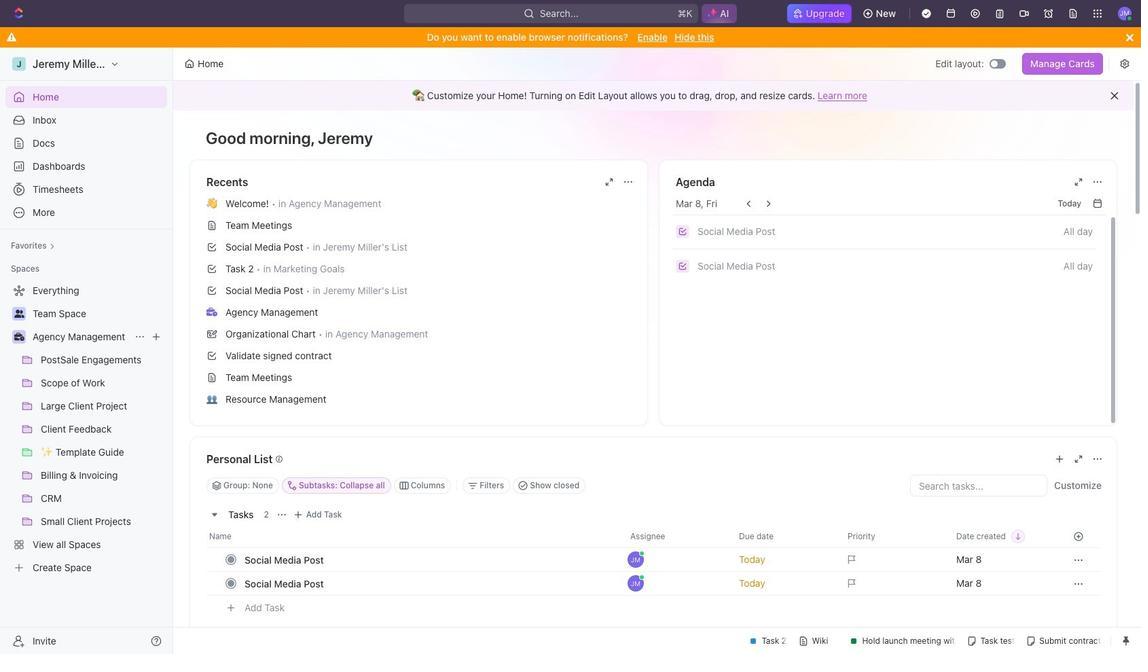 Task type: locate. For each thing, give the bounding box(es) containing it.
business time image
[[207, 308, 217, 316], [14, 333, 24, 341]]

1 horizontal spatial business time image
[[207, 308, 217, 316]]

sidebar navigation
[[0, 48, 176, 655]]

1 vertical spatial business time image
[[14, 333, 24, 341]]

alert
[[173, 81, 1134, 111]]

jeremy miller's workspace, , element
[[12, 57, 26, 71]]

tree
[[5, 280, 167, 579]]

tree inside sidebar navigation
[[5, 280, 167, 579]]



Task type: describe. For each thing, give the bounding box(es) containing it.
0 horizontal spatial business time image
[[14, 333, 24, 341]]

Search tasks... text field
[[911, 476, 1047, 496]]

user group image
[[14, 310, 24, 318]]

0 vertical spatial business time image
[[207, 308, 217, 316]]



Task type: vqa. For each thing, say whether or not it's contained in the screenshot.
the Project to the right
no



